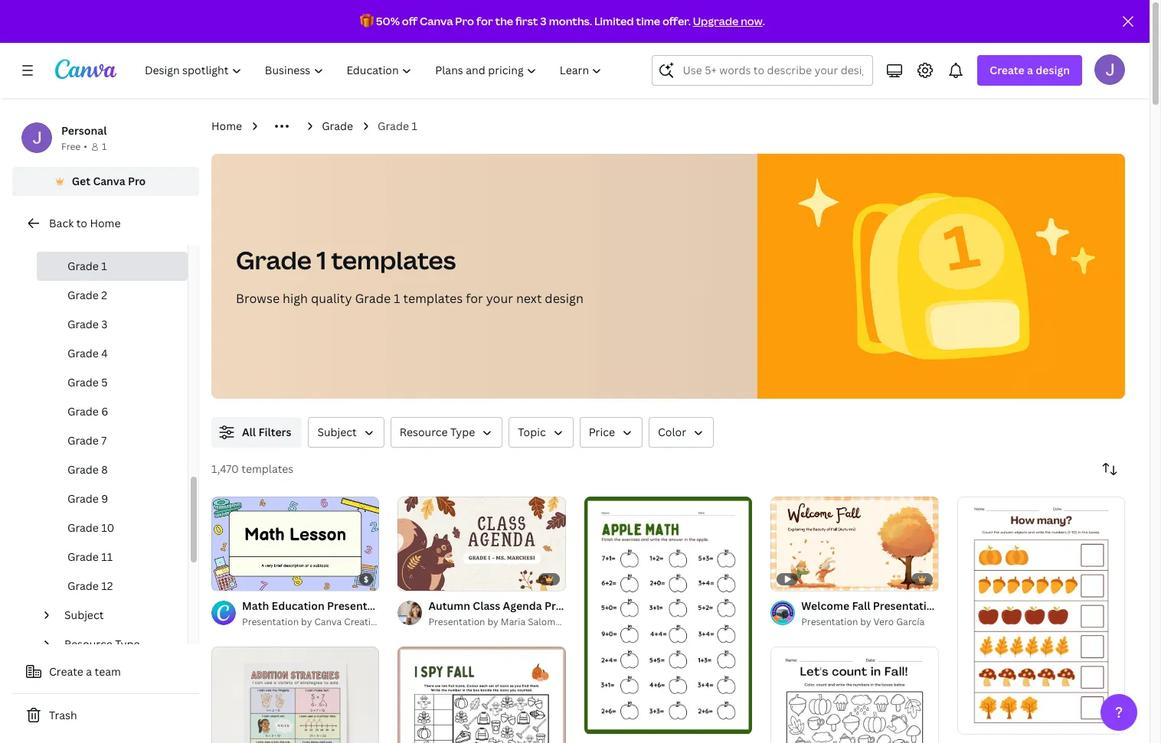 Task type: vqa. For each thing, say whether or not it's contained in the screenshot.
Blue Yellow and Red Paper Modern History Senior High Schoology Profile Picture SCHOOLOGY
no



Task type: locate. For each thing, give the bounding box(es) containing it.
grade 6
[[67, 404, 108, 419]]

next
[[516, 290, 542, 307]]

1 horizontal spatial subject button
[[308, 417, 384, 448]]

1 horizontal spatial 1 of 14 link
[[398, 497, 566, 591]]

1 vertical spatial create
[[49, 665, 83, 679]]

create inside button
[[49, 665, 83, 679]]

0 horizontal spatial 1 of 14 link
[[211, 497, 379, 591]]

presentation for presentation by vero garcía
[[801, 616, 858, 629]]

topic
[[518, 425, 546, 440]]

home link
[[211, 118, 242, 135]]

price button
[[580, 417, 643, 448]]

top level navigation element
[[135, 55, 615, 86]]

grade 1
[[378, 119, 417, 133], [67, 259, 107, 273]]

design
[[1036, 63, 1070, 77], [545, 290, 584, 307]]

autumn class agenda presentation in colorful playful style image
[[398, 497, 566, 591]]

2 horizontal spatial canva
[[420, 14, 453, 28]]

resource type button
[[391, 417, 503, 448], [58, 630, 178, 660]]

create inside "dropdown button"
[[990, 63, 1025, 77]]

salomón
[[528, 616, 567, 629]]

1 vertical spatial resource type
[[64, 637, 140, 652]]

of for presentation by maria salomón
[[415, 574, 427, 584]]

1 horizontal spatial subject
[[317, 425, 357, 440]]

0 vertical spatial type
[[450, 425, 475, 440]]

12
[[101, 579, 113, 594]]

templates down all filters
[[242, 462, 294, 476]]

0 vertical spatial resource
[[400, 425, 448, 440]]

1 14 from the left
[[242, 574, 252, 584]]

1 horizontal spatial 14
[[429, 574, 439, 584]]

1 horizontal spatial create
[[990, 63, 1025, 77]]

0 horizontal spatial create
[[49, 665, 83, 679]]

1 horizontal spatial 1 of 14
[[409, 574, 439, 584]]

Search search field
[[683, 56, 864, 85]]

back to home
[[49, 216, 121, 231]]

get canva pro
[[72, 174, 146, 188]]

0 horizontal spatial 3
[[101, 317, 108, 332]]

0 vertical spatial create
[[990, 63, 1025, 77]]

0 horizontal spatial design
[[545, 290, 584, 307]]

subject button right filters
[[308, 417, 384, 448]]

templates up browse high quality grade 1 templates for your next design
[[331, 244, 456, 277]]

pro inside button
[[128, 174, 146, 188]]

0 vertical spatial resource type
[[400, 425, 475, 440]]

templates left your
[[403, 290, 463, 307]]

home
[[211, 119, 242, 133], [90, 216, 121, 231]]

3 right first
[[540, 14, 547, 28]]

a inside button
[[86, 665, 92, 679]]

0 vertical spatial 3
[[540, 14, 547, 28]]

grade 1 up grade 2
[[67, 259, 107, 273]]

1 vertical spatial subject button
[[58, 601, 178, 630]]

filters
[[258, 425, 291, 440]]

0 horizontal spatial subject
[[64, 608, 104, 623]]

pro up back to home link
[[128, 174, 146, 188]]

1 horizontal spatial a
[[1027, 63, 1033, 77]]

0 horizontal spatial resource
[[64, 637, 112, 652]]

0 horizontal spatial resource type button
[[58, 630, 178, 660]]

2
[[101, 288, 107, 303], [988, 717, 993, 728]]

1 horizontal spatial of
[[415, 574, 427, 584]]

pro left the
[[455, 14, 474, 28]]

presentation for presentation by maria salomón
[[429, 616, 485, 629]]

0 vertical spatial 2
[[101, 288, 107, 303]]

1 horizontal spatial home
[[211, 119, 242, 133]]

let's count in fall math worksheet in monochromatic illustrative style image
[[771, 648, 939, 744]]

grade 10
[[67, 521, 114, 535]]

grade 5
[[67, 375, 108, 390]]

create a design button
[[978, 55, 1082, 86]]

by
[[301, 616, 312, 629], [488, 616, 499, 629], [860, 616, 872, 629]]

1 vertical spatial resource
[[64, 637, 112, 652]]

1 vertical spatial a
[[86, 665, 92, 679]]

0 horizontal spatial 14
[[242, 574, 252, 584]]

0 vertical spatial for
[[476, 14, 493, 28]]

free
[[61, 140, 81, 153]]

autumn counting worksheet in brown and orange illustrative style image
[[957, 497, 1125, 735]]

1 vertical spatial canva
[[93, 174, 125, 188]]

2 horizontal spatial of
[[975, 717, 986, 728]]

green fun apple math worksheet image
[[584, 497, 752, 735]]

first
[[516, 14, 538, 28]]

8
[[101, 463, 108, 477]]

0 horizontal spatial of
[[229, 574, 240, 584]]

subject
[[317, 425, 357, 440], [64, 608, 104, 623]]

1 vertical spatial for
[[466, 290, 483, 307]]

create
[[990, 63, 1025, 77], [49, 665, 83, 679]]

of
[[229, 574, 240, 584], [415, 574, 427, 584], [975, 717, 986, 728]]

grade
[[322, 119, 353, 133], [378, 119, 409, 133], [236, 244, 312, 277], [67, 259, 99, 273], [67, 288, 99, 303], [355, 290, 391, 307], [67, 317, 99, 332], [67, 346, 99, 361], [67, 375, 99, 390], [67, 404, 99, 419], [67, 434, 99, 448], [67, 463, 99, 477], [67, 492, 99, 506], [67, 521, 99, 535], [67, 550, 99, 565], [67, 579, 99, 594]]

by left the creative
[[301, 616, 312, 629]]

0 vertical spatial resource type button
[[391, 417, 503, 448]]

a
[[1027, 63, 1033, 77], [86, 665, 92, 679]]

grade 11
[[67, 550, 113, 565]]

2 horizontal spatial by
[[860, 616, 872, 629]]

1 horizontal spatial by
[[488, 616, 499, 629]]

0 vertical spatial canva
[[420, 14, 453, 28]]

6
[[101, 404, 108, 419]]

grade 3
[[67, 317, 108, 332]]

a inside "dropdown button"
[[1027, 63, 1033, 77]]

1 vertical spatial grade 1
[[67, 259, 107, 273]]

1 horizontal spatial pro
[[455, 14, 474, 28]]

presentation
[[242, 616, 299, 629], [429, 616, 485, 629], [801, 616, 858, 629]]

1 of 14
[[222, 574, 252, 584], [409, 574, 439, 584]]

7
[[101, 434, 107, 448]]

i spy fall worksheet green brown image
[[398, 647, 566, 744]]

1 horizontal spatial design
[[1036, 63, 1070, 77]]

to
[[76, 216, 87, 231]]

1 horizontal spatial resource
[[400, 425, 448, 440]]

for left the
[[476, 14, 493, 28]]

create for create a team
[[49, 665, 83, 679]]

0 vertical spatial a
[[1027, 63, 1033, 77]]

subject right filters
[[317, 425, 357, 440]]

1 horizontal spatial resource type button
[[391, 417, 503, 448]]

vero
[[874, 616, 894, 629]]

1 vertical spatial 2
[[988, 717, 993, 728]]

1 vertical spatial home
[[90, 216, 121, 231]]

for left your
[[466, 290, 483, 307]]

2 1 of 14 from the left
[[409, 574, 439, 584]]

subject button down '12'
[[58, 601, 178, 630]]

1 vertical spatial design
[[545, 290, 584, 307]]

0 horizontal spatial 1 of 14
[[222, 574, 252, 584]]

0 horizontal spatial home
[[90, 216, 121, 231]]

subject down grade 12
[[64, 608, 104, 623]]

color
[[658, 425, 686, 440]]

off
[[402, 14, 418, 28]]

type
[[450, 425, 475, 440], [115, 637, 140, 652]]

subject button
[[308, 417, 384, 448], [58, 601, 178, 630]]

1 horizontal spatial grade 1
[[378, 119, 417, 133]]

2 1 of 14 link from the left
[[398, 497, 566, 591]]

0 vertical spatial design
[[1036, 63, 1070, 77]]

1 horizontal spatial type
[[450, 425, 475, 440]]

10
[[101, 521, 114, 535]]

1 vertical spatial templates
[[403, 290, 463, 307]]

14
[[242, 574, 252, 584], [429, 574, 439, 584]]

0 horizontal spatial a
[[86, 665, 92, 679]]

🎁
[[360, 14, 374, 28]]

3
[[540, 14, 547, 28], [101, 317, 108, 332]]

by left maria
[[488, 616, 499, 629]]

grade 12
[[67, 579, 113, 594]]

canva right the get on the top of page
[[93, 174, 125, 188]]

14 for presentation by canva creative studio
[[242, 574, 252, 584]]

trash
[[49, 709, 77, 723]]

presentation by maria salomón
[[429, 616, 567, 629]]

templates
[[331, 244, 456, 277], [403, 290, 463, 307], [242, 462, 294, 476]]

canva right off
[[420, 14, 453, 28]]

None search field
[[652, 55, 874, 86]]

1 of 14 for presentation by maria salomón
[[409, 574, 439, 584]]

design right next
[[545, 290, 584, 307]]

grade 4 link
[[37, 339, 188, 368]]

type left topic
[[450, 425, 475, 440]]

type up team
[[115, 637, 140, 652]]

1 horizontal spatial 3
[[540, 14, 547, 28]]

design left jacob simon icon
[[1036, 63, 1070, 77]]

presentation for presentation by canva creative studio
[[242, 616, 299, 629]]

create a team button
[[12, 657, 199, 688]]

2 14 from the left
[[429, 574, 439, 584]]

back to home link
[[12, 208, 199, 239]]

grade 9 link
[[37, 485, 188, 514]]

1 1 of 14 link from the left
[[211, 497, 379, 591]]

0 horizontal spatial by
[[301, 616, 312, 629]]

by left vero
[[860, 616, 872, 629]]

grade 1 down top level navigation element
[[378, 119, 417, 133]]

1 vertical spatial type
[[115, 637, 140, 652]]

0 horizontal spatial canva
[[93, 174, 125, 188]]

1 horizontal spatial 2
[[988, 717, 993, 728]]

0 horizontal spatial pro
[[128, 174, 146, 188]]

1 vertical spatial pro
[[128, 174, 146, 188]]

canva left the creative
[[314, 616, 342, 629]]

get
[[72, 174, 90, 188]]

grade 2
[[67, 288, 107, 303]]

2 horizontal spatial presentation
[[801, 616, 858, 629]]

pro
[[455, 14, 474, 28], [128, 174, 146, 188]]

2 vertical spatial canva
[[314, 616, 342, 629]]

grade 1 templates
[[236, 244, 456, 277]]

0 horizontal spatial subject button
[[58, 601, 178, 630]]

1 1 of 14 from the left
[[222, 574, 252, 584]]

0 horizontal spatial presentation
[[242, 616, 299, 629]]

1 horizontal spatial presentation
[[429, 616, 485, 629]]

a for team
[[86, 665, 92, 679]]

for
[[476, 14, 493, 28], [466, 290, 483, 307]]

canva inside button
[[93, 174, 125, 188]]

grade 2 link
[[37, 281, 188, 310]]

3 up 4
[[101, 317, 108, 332]]

resource type
[[400, 425, 475, 440], [64, 637, 140, 652]]

0 vertical spatial subject
[[317, 425, 357, 440]]



Task type: describe. For each thing, give the bounding box(es) containing it.
a for design
[[1027, 63, 1033, 77]]

🎁 50% off canva pro for the first 3 months. limited time offer. upgrade now .
[[360, 14, 765, 28]]

jacob simon image
[[1095, 54, 1125, 85]]

now
[[741, 14, 763, 28]]

all
[[242, 425, 256, 440]]

creative
[[344, 616, 381, 629]]

1 of 14 link for maria
[[398, 497, 566, 591]]

grade 3 link
[[37, 310, 188, 339]]

0 horizontal spatial type
[[115, 637, 140, 652]]

presentation by canva creative studio link
[[242, 615, 413, 630]]

grade 12 link
[[37, 572, 188, 601]]

1,470 templates
[[211, 462, 294, 476]]

grade 9
[[67, 492, 108, 506]]

personal
[[61, 123, 107, 138]]

grade 6 link
[[37, 398, 188, 427]]

11
[[101, 550, 113, 565]]

topic button
[[509, 417, 574, 448]]

grade 7
[[67, 434, 107, 448]]

1 horizontal spatial resource type
[[400, 425, 475, 440]]

0 vertical spatial pro
[[455, 14, 474, 28]]

resource for the right resource type button
[[400, 425, 448, 440]]

0 vertical spatial templates
[[331, 244, 456, 277]]

math education presentation skeleton in a purple white black lined style image
[[211, 497, 379, 591]]

all filters button
[[211, 417, 302, 448]]

get canva pro button
[[12, 167, 199, 196]]

presentation by vero garcía link
[[801, 615, 939, 631]]

grade 8
[[67, 463, 108, 477]]

1 of 14 link for canva
[[211, 497, 379, 591]]

1,470
[[211, 462, 239, 476]]

all filters
[[242, 425, 291, 440]]

trash link
[[12, 701, 199, 732]]

•
[[84, 140, 87, 153]]

.
[[763, 14, 765, 28]]

studio
[[384, 616, 413, 629]]

by for vero
[[860, 616, 872, 629]]

1 vertical spatial resource type button
[[58, 630, 178, 660]]

2 vertical spatial templates
[[242, 462, 294, 476]]

browse high quality grade 1 templates for your next design
[[236, 290, 584, 307]]

grade 11 link
[[37, 543, 188, 572]]

1 of 14 for presentation by canva creative studio
[[222, 574, 252, 584]]

9
[[101, 492, 108, 506]]

back
[[49, 216, 74, 231]]

by for canva
[[301, 616, 312, 629]]

months.
[[549, 14, 592, 28]]

garcía
[[896, 616, 925, 629]]

0 horizontal spatial grade 1
[[67, 259, 107, 273]]

$
[[364, 574, 369, 585]]

by for maria
[[488, 616, 499, 629]]

presentation by vero garcía
[[801, 616, 925, 629]]

create for create a design
[[990, 63, 1025, 77]]

0 vertical spatial grade 1
[[378, 119, 417, 133]]

time
[[636, 14, 660, 28]]

grade 10 link
[[37, 514, 188, 543]]

resource for the bottommost resource type button
[[64, 637, 112, 652]]

grade 8 link
[[37, 456, 188, 485]]

presentation by canva creative studio
[[242, 616, 413, 629]]

grade 4
[[67, 346, 108, 361]]

upgrade now button
[[693, 14, 763, 28]]

1 vertical spatial subject
[[64, 608, 104, 623]]

create a team
[[49, 665, 121, 679]]

14 for presentation by maria salomón
[[429, 574, 439, 584]]

0 vertical spatial home
[[211, 119, 242, 133]]

design inside "dropdown button"
[[1036, 63, 1070, 77]]

0 horizontal spatial 2
[[101, 288, 107, 303]]

grade 7 link
[[37, 427, 188, 456]]

kindergarten
[[67, 230, 134, 244]]

5
[[101, 375, 108, 390]]

1 vertical spatial 3
[[101, 317, 108, 332]]

4
[[101, 346, 108, 361]]

limited
[[594, 14, 634, 28]]

offer.
[[663, 14, 691, 28]]

1 horizontal spatial canva
[[314, 616, 342, 629]]

team
[[95, 665, 121, 679]]

maria
[[501, 616, 526, 629]]

high
[[283, 290, 308, 307]]

50%
[[376, 14, 400, 28]]

pastel simple math addition strategies poster image
[[211, 647, 379, 744]]

0 horizontal spatial resource type
[[64, 637, 140, 652]]

the
[[495, 14, 513, 28]]

1 of 2 link
[[957, 497, 1125, 735]]

0 vertical spatial subject button
[[308, 417, 384, 448]]

free •
[[61, 140, 87, 153]]

create a design
[[990, 63, 1070, 77]]

your
[[486, 290, 513, 307]]

1 of 2
[[968, 717, 993, 728]]

price
[[589, 425, 615, 440]]

presentation by maria salomón link
[[429, 615, 567, 630]]

of for presentation by canva creative studio
[[229, 574, 240, 584]]

Sort by button
[[1095, 454, 1125, 485]]

browse
[[236, 290, 280, 307]]

kindergarten link
[[37, 223, 188, 252]]

color button
[[649, 417, 714, 448]]

grade 5 link
[[37, 368, 188, 398]]

quality
[[311, 290, 352, 307]]

upgrade
[[693, 14, 739, 28]]



